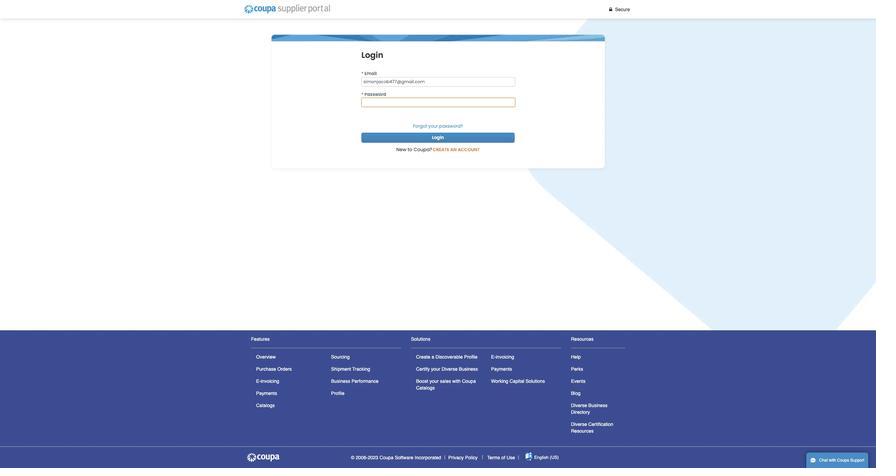 Task type: locate. For each thing, give the bounding box(es) containing it.
profile right 'discoverable'
[[465, 355, 478, 360]]

fw image
[[608, 7, 614, 12]]

solutions
[[411, 337, 431, 342], [526, 379, 545, 384]]

shipment tracking
[[331, 367, 370, 372]]

coupa
[[462, 379, 476, 384], [380, 455, 394, 461], [838, 458, 850, 463]]

invoicing
[[496, 355, 515, 360], [261, 379, 279, 384]]

* email
[[362, 70, 377, 77]]

forgot
[[414, 123, 428, 129]]

login up email
[[362, 50, 384, 61]]

profile
[[465, 355, 478, 360], [331, 391, 345, 396]]

1 vertical spatial coupa supplier portal image
[[246, 453, 280, 463]]

with right sales
[[453, 379, 461, 384]]

None text field
[[362, 77, 516, 86]]

1 vertical spatial with
[[830, 458, 837, 463]]

e-invoicing link up working
[[492, 355, 515, 360]]

blog link
[[572, 391, 581, 396]]

diverse up the directory at the bottom right
[[572, 403, 588, 409]]

incorporated
[[415, 455, 442, 461]]

e-invoicing up working
[[492, 355, 515, 360]]

0 vertical spatial login
[[362, 50, 384, 61]]

0 vertical spatial your
[[429, 123, 438, 129]]

e-invoicing
[[492, 355, 515, 360], [256, 379, 279, 384]]

shipment tracking link
[[331, 367, 370, 372]]

solutions right capital
[[526, 379, 545, 384]]

resources link
[[572, 337, 594, 342]]

0 horizontal spatial payments
[[256, 391, 277, 396]]

certification
[[589, 422, 614, 427]]

1 horizontal spatial e-invoicing
[[492, 355, 515, 360]]

payments link up catalogs link
[[256, 391, 277, 396]]

2 horizontal spatial coupa
[[838, 458, 850, 463]]

your inside boost your sales with coupa catalogs
[[430, 379, 439, 384]]

0 horizontal spatial e-
[[256, 379, 261, 384]]

payments up catalogs link
[[256, 391, 277, 396]]

chat
[[820, 458, 829, 463]]

* password
[[362, 91, 387, 98]]

1 * from the top
[[362, 70, 364, 77]]

resources
[[572, 337, 594, 342], [572, 429, 594, 434]]

0 horizontal spatial e-invoicing link
[[256, 379, 279, 384]]

* left password
[[362, 91, 364, 98]]

payments
[[492, 367, 513, 372], [256, 391, 277, 396]]

business inside diverse business directory
[[589, 403, 608, 409]]

0 vertical spatial e-
[[492, 355, 496, 360]]

events
[[572, 379, 586, 384]]

0 horizontal spatial catalogs
[[256, 403, 275, 409]]

your down a
[[431, 367, 441, 372]]

invoicing down purchase on the bottom of page
[[261, 379, 279, 384]]

performance
[[352, 379, 379, 384]]

0 vertical spatial e-invoicing
[[492, 355, 515, 360]]

coupa supplier portal image
[[241, 2, 334, 17], [246, 453, 280, 463]]

*
[[362, 70, 364, 77], [362, 91, 364, 98]]

business down shipment
[[331, 379, 351, 384]]

business performance
[[331, 379, 379, 384]]

invoicing up working
[[496, 355, 515, 360]]

payments link up working
[[492, 367, 513, 372]]

terms of use link
[[488, 455, 515, 461]]

e- up working
[[492, 355, 496, 360]]

catalogs
[[417, 386, 435, 391], [256, 403, 275, 409]]

e-invoicing link
[[492, 355, 515, 360], [256, 379, 279, 384]]

with
[[453, 379, 461, 384], [830, 458, 837, 463]]

payments link
[[492, 367, 513, 372], [256, 391, 277, 396]]

0 vertical spatial solutions
[[411, 337, 431, 342]]

coupa right 2023
[[380, 455, 394, 461]]

1 vertical spatial profile
[[331, 391, 345, 396]]

1 vertical spatial login
[[432, 135, 444, 141]]

1 horizontal spatial profile
[[465, 355, 478, 360]]

e- down purchase on the bottom of page
[[256, 379, 261, 384]]

0 vertical spatial invoicing
[[496, 355, 515, 360]]

1 horizontal spatial solutions
[[526, 379, 545, 384]]

create an account button
[[433, 146, 480, 154]]

diverse down the directory at the bottom right
[[572, 422, 588, 427]]

* left email
[[362, 70, 364, 77]]

your
[[429, 123, 438, 129], [431, 367, 441, 372], [430, 379, 439, 384]]

directory
[[572, 410, 590, 415]]

working capital solutions
[[492, 379, 545, 384]]

0 horizontal spatial profile
[[331, 391, 345, 396]]

0 horizontal spatial coupa
[[380, 455, 394, 461]]

use
[[507, 455, 515, 461]]

purchase orders link
[[256, 367, 292, 372]]

resources down the directory at the bottom right
[[572, 429, 594, 434]]

diverse for diverse business directory
[[572, 403, 588, 409]]

2 horizontal spatial business
[[589, 403, 608, 409]]

login
[[362, 50, 384, 61], [432, 135, 444, 141]]

1 vertical spatial resources
[[572, 429, 594, 434]]

1 horizontal spatial invoicing
[[496, 355, 515, 360]]

0 horizontal spatial with
[[453, 379, 461, 384]]

2 vertical spatial diverse
[[572, 422, 588, 427]]

diverse inside diverse certification resources
[[572, 422, 588, 427]]

create a discoverable profile
[[417, 355, 478, 360]]

solutions up 'create'
[[411, 337, 431, 342]]

2 vertical spatial your
[[430, 379, 439, 384]]

profile down business performance link
[[331, 391, 345, 396]]

0 horizontal spatial invoicing
[[261, 379, 279, 384]]

privacy policy link
[[449, 455, 478, 461]]

terms
[[488, 455, 501, 461]]

your for diverse
[[431, 367, 441, 372]]

0 horizontal spatial solutions
[[411, 337, 431, 342]]

0 vertical spatial profile
[[465, 355, 478, 360]]

0 horizontal spatial business
[[331, 379, 351, 384]]

0 vertical spatial with
[[453, 379, 461, 384]]

1 vertical spatial your
[[431, 367, 441, 372]]

resources up help
[[572, 337, 594, 342]]

1 horizontal spatial payments link
[[492, 367, 513, 372]]

with right chat
[[830, 458, 837, 463]]

blog
[[572, 391, 581, 396]]

2 resources from the top
[[572, 429, 594, 434]]

2 vertical spatial business
[[589, 403, 608, 409]]

0 horizontal spatial e-invoicing
[[256, 379, 279, 384]]

invoicing for the topmost e-invoicing link
[[496, 355, 515, 360]]

0 vertical spatial business
[[459, 367, 478, 372]]

0 vertical spatial resources
[[572, 337, 594, 342]]

purchase orders
[[256, 367, 292, 372]]

sourcing
[[331, 355, 350, 360]]

0 vertical spatial e-invoicing link
[[492, 355, 515, 360]]

1 horizontal spatial with
[[830, 458, 837, 463]]

e-invoicing link down purchase on the bottom of page
[[256, 379, 279, 384]]

coupa inside boost your sales with coupa catalogs
[[462, 379, 476, 384]]

boost
[[417, 379, 429, 384]]

© 2006-2023 coupa software incorporated
[[351, 455, 442, 461]]

business
[[459, 367, 478, 372], [331, 379, 351, 384], [589, 403, 608, 409]]

business up the directory at the bottom right
[[589, 403, 608, 409]]

your up login button
[[429, 123, 438, 129]]

1 vertical spatial invoicing
[[261, 379, 279, 384]]

your for password?
[[429, 123, 438, 129]]

business down 'discoverable'
[[459, 367, 478, 372]]

1 vertical spatial e-invoicing link
[[256, 379, 279, 384]]

login down forgot your password? link
[[432, 135, 444, 141]]

your left sales
[[430, 379, 439, 384]]

perks
[[572, 367, 584, 372]]

diverse inside diverse business directory
[[572, 403, 588, 409]]

chat with coupa support button
[[807, 453, 869, 469]]

1 vertical spatial catalogs
[[256, 403, 275, 409]]

1 horizontal spatial catalogs
[[417, 386, 435, 391]]

events link
[[572, 379, 586, 384]]

0 vertical spatial catalogs
[[417, 386, 435, 391]]

1 horizontal spatial login
[[432, 135, 444, 141]]

boost your sales with coupa catalogs link
[[417, 379, 476, 391]]

to
[[408, 146, 413, 153]]

payments up working
[[492, 367, 513, 372]]

1 horizontal spatial coupa
[[462, 379, 476, 384]]

e-invoicing down purchase on the bottom of page
[[256, 379, 279, 384]]

1 vertical spatial payments
[[256, 391, 277, 396]]

1 vertical spatial e-invoicing
[[256, 379, 279, 384]]

your for sales
[[430, 379, 439, 384]]

coupa left support
[[838, 458, 850, 463]]

shipment
[[331, 367, 351, 372]]

diverse
[[442, 367, 458, 372], [572, 403, 588, 409], [572, 422, 588, 427]]

1 horizontal spatial payments
[[492, 367, 513, 372]]

coupa right sales
[[462, 379, 476, 384]]

diverse business directory link
[[572, 403, 608, 415]]

0 vertical spatial *
[[362, 70, 364, 77]]

certify your diverse business
[[417, 367, 478, 372]]

resources inside diverse certification resources
[[572, 429, 594, 434]]

1 vertical spatial *
[[362, 91, 364, 98]]

e-
[[492, 355, 496, 360], [256, 379, 261, 384]]

create an account link
[[433, 146, 480, 155]]

0 horizontal spatial payments link
[[256, 391, 277, 396]]

policy
[[465, 455, 478, 461]]

support
[[851, 458, 865, 463]]

* for * password
[[362, 91, 364, 98]]

2023
[[368, 455, 379, 461]]

None password field
[[362, 98, 516, 107]]

working
[[492, 379, 509, 384]]

2 * from the top
[[362, 91, 364, 98]]

diverse down 'discoverable'
[[442, 367, 458, 372]]

sourcing link
[[331, 355, 350, 360]]

1 vertical spatial payments link
[[256, 391, 277, 396]]

profile link
[[331, 391, 345, 396]]

1 vertical spatial diverse
[[572, 403, 588, 409]]

discoverable
[[436, 355, 463, 360]]

1 horizontal spatial e-invoicing link
[[492, 355, 515, 360]]

english
[[535, 455, 549, 461]]



Task type: describe. For each thing, give the bounding box(es) containing it.
a
[[432, 355, 435, 360]]

with inside boost your sales with coupa catalogs
[[453, 379, 461, 384]]

account
[[458, 147, 480, 153]]

working capital solutions link
[[492, 379, 545, 384]]

overview
[[256, 355, 276, 360]]

create
[[433, 147, 450, 153]]

login inside button
[[432, 135, 444, 141]]

catalogs link
[[256, 403, 275, 409]]

1 horizontal spatial business
[[459, 367, 478, 372]]

secure
[[616, 7, 631, 12]]

features
[[251, 337, 270, 342]]

password?
[[440, 123, 463, 129]]

diverse certification resources
[[572, 422, 614, 434]]

* for * email
[[362, 70, 364, 77]]

tracking
[[353, 367, 370, 372]]

1 vertical spatial solutions
[[526, 379, 545, 384]]

diverse business directory
[[572, 403, 608, 415]]

1 resources from the top
[[572, 337, 594, 342]]

2006-
[[356, 455, 368, 461]]

sales
[[440, 379, 451, 384]]

overview link
[[256, 355, 276, 360]]

privacy
[[449, 455, 464, 461]]

certify your diverse business link
[[417, 367, 478, 372]]

coupa?
[[414, 146, 433, 153]]

business performance link
[[331, 379, 379, 384]]

new
[[397, 146, 407, 153]]

new to coupa? create an account
[[397, 146, 480, 153]]

coupa inside 'chat with coupa support' button
[[838, 458, 850, 463]]

invoicing for the bottommost e-invoicing link
[[261, 379, 279, 384]]

e-invoicing for the bottommost e-invoicing link
[[256, 379, 279, 384]]

english (us)
[[535, 455, 559, 461]]

privacy policy
[[449, 455, 478, 461]]

diverse certification resources link
[[572, 422, 614, 434]]

0 horizontal spatial login
[[362, 50, 384, 61]]

login button
[[362, 133, 515, 143]]

purchase
[[256, 367, 276, 372]]

diverse for diverse certification resources
[[572, 422, 588, 427]]

orders
[[278, 367, 292, 372]]

help link
[[572, 355, 581, 360]]

password
[[365, 91, 387, 98]]

catalogs inside boost your sales with coupa catalogs
[[417, 386, 435, 391]]

terms of use
[[488, 455, 515, 461]]

forgot your password?
[[414, 123, 463, 129]]

e-invoicing for the topmost e-invoicing link
[[492, 355, 515, 360]]

create
[[417, 355, 431, 360]]

0 vertical spatial coupa supplier portal image
[[241, 2, 334, 17]]

1 horizontal spatial e-
[[492, 355, 496, 360]]

chat with coupa support
[[820, 458, 865, 463]]

forgot your password? link
[[414, 123, 463, 129]]

perks link
[[572, 367, 584, 372]]

boost your sales with coupa catalogs
[[417, 379, 476, 391]]

0 vertical spatial payments
[[492, 367, 513, 372]]

software
[[395, 455, 414, 461]]

email
[[365, 70, 377, 77]]

create a discoverable profile link
[[417, 355, 478, 360]]

(us)
[[550, 455, 559, 461]]

with inside button
[[830, 458, 837, 463]]

certify
[[417, 367, 430, 372]]

0 vertical spatial payments link
[[492, 367, 513, 372]]

an
[[451, 147, 457, 153]]

capital
[[510, 379, 525, 384]]

help
[[572, 355, 581, 360]]

0 vertical spatial diverse
[[442, 367, 458, 372]]

1 vertical spatial business
[[331, 379, 351, 384]]

1 vertical spatial e-
[[256, 379, 261, 384]]

of
[[502, 455, 506, 461]]

©
[[351, 455, 355, 461]]



Task type: vqa. For each thing, say whether or not it's contained in the screenshot.
"Name"
no



